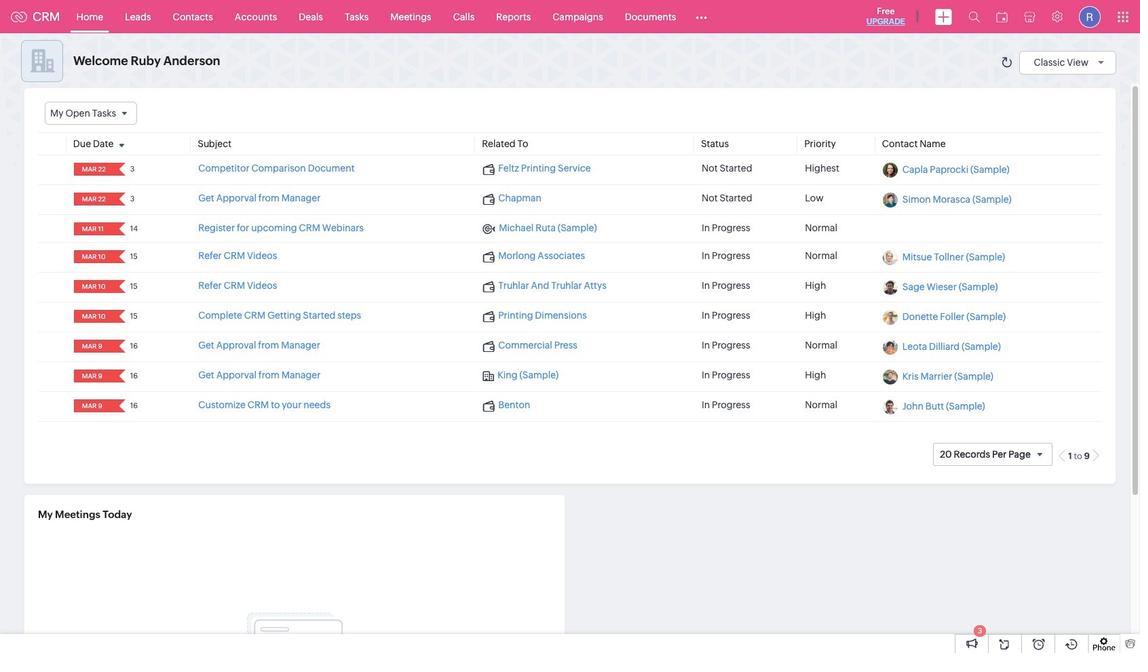 Task type: describe. For each thing, give the bounding box(es) containing it.
create menu element
[[927, 0, 961, 33]]

logo image
[[11, 11, 27, 22]]

create menu image
[[936, 8, 953, 25]]

profile element
[[1071, 0, 1109, 33]]

calendar image
[[997, 11, 1008, 22]]

search element
[[961, 0, 988, 33]]

search image
[[969, 11, 980, 22]]



Task type: locate. For each thing, give the bounding box(es) containing it.
Other Modules field
[[687, 6, 717, 27]]

None field
[[45, 102, 137, 125], [78, 163, 110, 176], [78, 193, 110, 206], [78, 223, 110, 236], [78, 251, 110, 264], [78, 281, 110, 293], [78, 310, 110, 323], [78, 340, 110, 353], [78, 370, 110, 383], [78, 400, 110, 413], [45, 102, 137, 125], [78, 163, 110, 176], [78, 193, 110, 206], [78, 223, 110, 236], [78, 251, 110, 264], [78, 281, 110, 293], [78, 310, 110, 323], [78, 340, 110, 353], [78, 370, 110, 383], [78, 400, 110, 413]]

profile image
[[1079, 6, 1101, 27]]



Task type: vqa. For each thing, say whether or not it's contained in the screenshot.
Search Icon at the top of the page
yes



